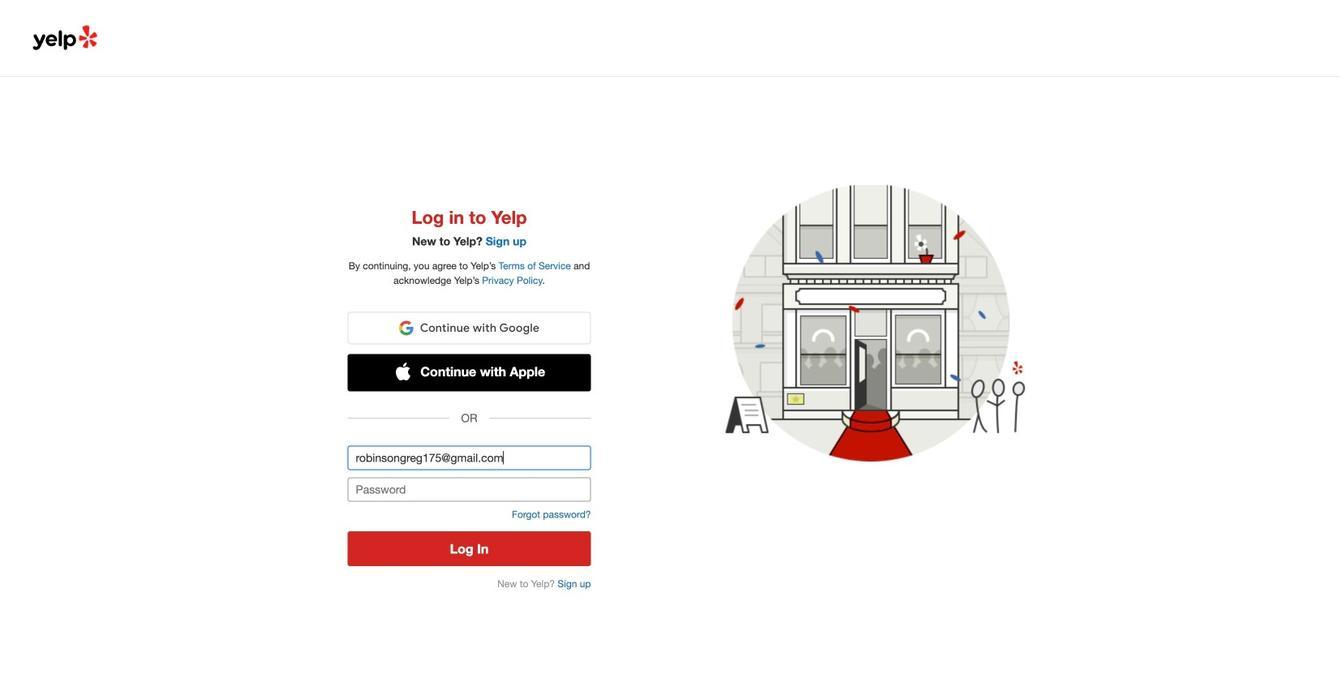 Task type: vqa. For each thing, say whether or not it's contained in the screenshot.
Password password field
yes



Task type: locate. For each thing, give the bounding box(es) containing it.
Password password field
[[348, 478, 591, 502]]

Email email field
[[348, 446, 591, 470]]



